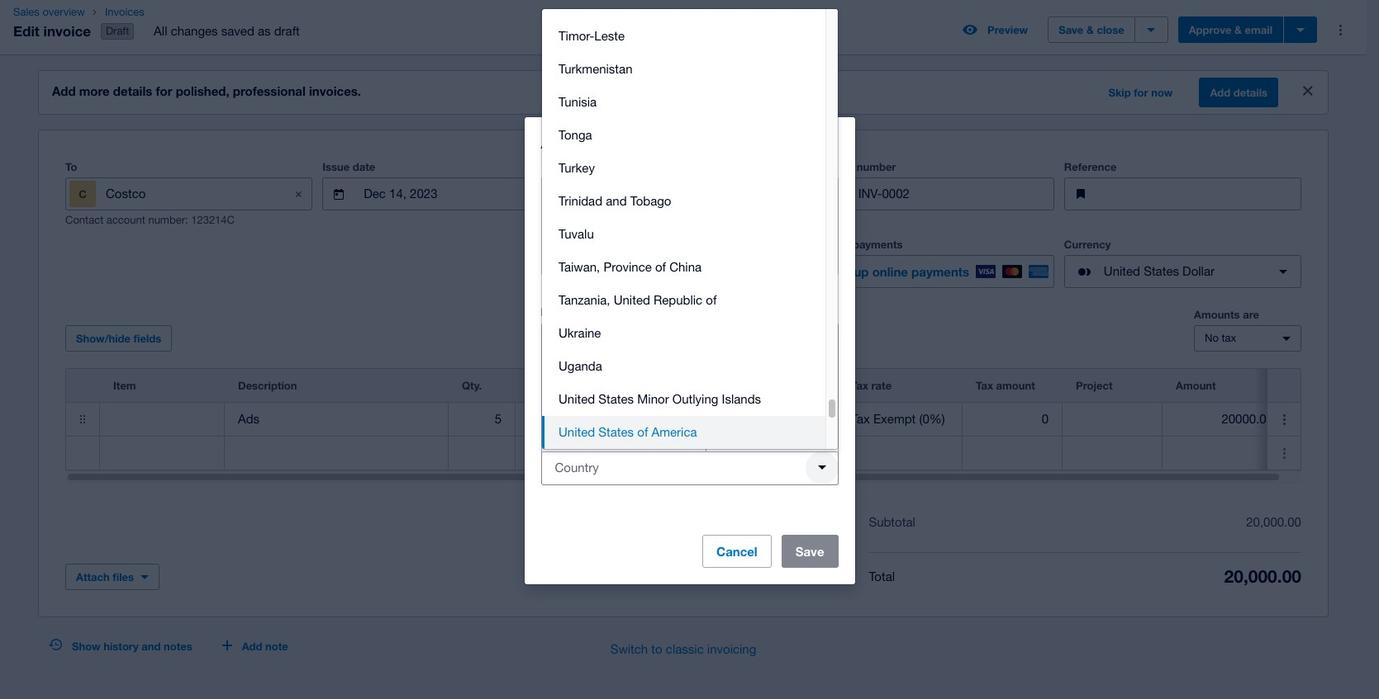 Task type: describe. For each thing, give the bounding box(es) containing it.
sales overview
[[13, 6, 85, 18]]

notes
[[164, 640, 192, 654]]

china
[[669, 260, 702, 274]]

ZIP/Postcode field
[[706, 420, 837, 452]]

united down taiwan, province of china
[[614, 293, 650, 307]]

of for america
[[637, 425, 648, 439]]

1 amount field from the top
[[1163, 404, 1287, 436]]

america
[[652, 425, 697, 439]]

as
[[258, 24, 271, 38]]

tanzania,
[[559, 293, 610, 307]]

1 quantity field from the top
[[449, 404, 515, 436]]

timor-leste
[[559, 29, 625, 43]]

amounts
[[1194, 308, 1240, 322]]

details for add more details for polished, professional invoices.
[[113, 84, 152, 98]]

amount
[[996, 379, 1035, 393]]

price
[[529, 379, 555, 393]]

show history and notes
[[72, 640, 192, 654]]

due
[[570, 160, 590, 174]]

leste
[[594, 29, 625, 43]]

& for email
[[1235, 23, 1242, 36]]

Line 2 field
[[542, 356, 837, 387]]

tunisia button
[[542, 86, 825, 119]]

attach files
[[76, 571, 134, 584]]

1 vertical spatial and
[[142, 640, 161, 654]]

uruguay
[[559, 458, 605, 472]]

date for due date
[[593, 160, 616, 174]]

save & close button
[[1048, 17, 1135, 43]]

tonga button
[[542, 119, 825, 152]]

uganda button
[[542, 350, 825, 383]]

united states of america
[[559, 425, 697, 439]]

Description text field
[[225, 404, 448, 436]]

united states dollar
[[1104, 265, 1215, 279]]

of for china
[[655, 260, 666, 274]]

united for united states dollar
[[1104, 265, 1140, 279]]

add for add more details for polished, professional invoices.
[[52, 84, 76, 98]]

issue date
[[322, 160, 375, 174]]

skip for now button
[[1099, 79, 1183, 106]]

cancel button
[[702, 535, 772, 568]]

tanzania, united republic of button
[[542, 284, 825, 317]]

uruguay button
[[542, 449, 825, 482]]

payments inside popup button
[[912, 265, 969, 279]]

details inside add details button
[[1234, 86, 1268, 99]]

minor
[[637, 392, 669, 406]]

edit invoice
[[13, 22, 91, 39]]

add for add details
[[1210, 86, 1231, 99]]

approve & email button
[[1178, 17, 1283, 43]]

none field inside add business details dialog
[[541, 452, 838, 485]]

tax rate
[[851, 379, 892, 393]]

skip
[[1108, 86, 1131, 99]]

postal
[[541, 305, 573, 319]]

overview
[[42, 6, 85, 18]]

switch to classic invoicing button
[[597, 634, 770, 667]]

now
[[1151, 86, 1173, 99]]

invoices link
[[98, 4, 313, 21]]

save & close
[[1059, 23, 1124, 36]]

item
[[113, 379, 136, 393]]

drag your logo here or select a file to upload
[[567, 199, 812, 213]]

save button
[[781, 535, 838, 568]]

turkey
[[559, 161, 595, 175]]

add more details for polished, professional invoices. status
[[39, 71, 1328, 114]]

details for add business details
[[635, 134, 679, 152]]

united states of america button
[[542, 416, 825, 449]]

save for save & close
[[1059, 23, 1084, 36]]

skip for now
[[1108, 86, 1173, 99]]

add business details
[[541, 134, 679, 152]]

taiwan, province of china
[[559, 260, 702, 274]]

1 vertical spatial 20,000.00
[[1224, 567, 1301, 588]]

add for add note
[[242, 640, 262, 654]]

set up online payments
[[831, 265, 969, 279]]

Country text field
[[542, 453, 799, 484]]

Discount field
[[640, 404, 712, 436]]

add note
[[242, 640, 288, 654]]

(0%)
[[919, 412, 945, 426]]

save for save
[[796, 544, 824, 559]]

file
[[741, 199, 756, 213]]

2 quantity field from the top
[[449, 438, 515, 469]]

invoice
[[43, 22, 91, 39]]

issue
[[322, 160, 350, 174]]

costco
[[106, 187, 146, 201]]

invoicing
[[707, 643, 756, 657]]

email
[[1245, 23, 1273, 36]]

tax for tax amount
[[976, 379, 993, 393]]

approve & email
[[1189, 23, 1273, 36]]

no tax
[[1205, 332, 1236, 345]]

classic
[[666, 643, 704, 657]]

preview
[[988, 23, 1028, 36]]

preview button
[[953, 17, 1038, 43]]

number
[[857, 160, 896, 174]]

more date options image
[[527, 178, 560, 211]]

history
[[104, 640, 139, 654]]

tanzania, united republic of
[[559, 293, 717, 307]]

states for minor
[[599, 392, 634, 406]]

exempt
[[873, 412, 916, 426]]

trinidad
[[559, 194, 602, 208]]

islands
[[722, 392, 761, 406]]

add business details dialog
[[524, 117, 855, 585]]

Reference text field
[[1104, 179, 1301, 210]]

tax
[[1222, 332, 1236, 345]]

switch to classic invoicing
[[610, 643, 756, 657]]



Task type: vqa. For each thing, say whether or not it's contained in the screenshot.
the leftmost to
yes



Task type: locate. For each thing, give the bounding box(es) containing it.
tax left the 'amount'
[[976, 379, 993, 393]]

show/hide
[[76, 332, 131, 346]]

0 horizontal spatial for
[[156, 84, 172, 98]]

tax left exempt at the bottom right
[[851, 412, 870, 426]]

online payments
[[817, 238, 903, 251]]

cancel
[[716, 544, 758, 559]]

& left 'close'
[[1087, 23, 1094, 36]]

set
[[831, 265, 850, 279]]

fields
[[134, 332, 161, 346]]

save
[[1059, 23, 1084, 36], [796, 544, 824, 559]]

payments up online
[[853, 238, 903, 251]]

State/Region field
[[542, 420, 705, 452]]

None field
[[541, 452, 838, 485]]

0 horizontal spatial payments
[[853, 238, 903, 251]]

2 & from the left
[[1235, 23, 1242, 36]]

online
[[872, 265, 908, 279]]

states left the dollar
[[1144, 265, 1179, 279]]

1 vertical spatial of
[[706, 293, 717, 307]]

taiwan, province of china button
[[542, 251, 825, 284]]

1 vertical spatial amount field
[[1163, 438, 1287, 469]]

tunisia
[[559, 95, 597, 109]]

1 horizontal spatial to
[[760, 199, 771, 213]]

group
[[542, 0, 838, 482]]

date
[[353, 160, 375, 174], [593, 160, 616, 174]]

for left 'now'
[[1134, 86, 1148, 99]]

sales
[[13, 6, 39, 18]]

disc.
[[654, 379, 679, 393]]

drag
[[567, 199, 593, 213]]

0 vertical spatial amount field
[[1163, 404, 1287, 436]]

& for close
[[1087, 23, 1094, 36]]

states up "united states of america"
[[599, 392, 634, 406]]

2 amount field from the top
[[1163, 438, 1287, 469]]

Due date text field
[[609, 179, 767, 210]]

subtotal
[[869, 516, 915, 530]]

0 vertical spatial save
[[1059, 23, 1084, 36]]

to inside button
[[651, 643, 662, 657]]

0 horizontal spatial &
[[1087, 23, 1094, 36]]

1 price field from the top
[[516, 404, 640, 436]]

0 horizontal spatial date
[[353, 160, 375, 174]]

tonga
[[559, 128, 592, 142]]

for left polished,
[[156, 84, 172, 98]]

note
[[265, 640, 288, 654]]

uganda
[[559, 359, 602, 373]]

to inside add business details dialog
[[760, 199, 771, 213]]

add
[[52, 84, 76, 98], [1210, 86, 1231, 99], [541, 134, 568, 152], [242, 640, 262, 654]]

1 horizontal spatial details
[[635, 134, 679, 152]]

0 vertical spatial of
[[655, 260, 666, 274]]

of left the america
[[637, 425, 648, 439]]

20,000.00
[[1246, 516, 1301, 530], [1224, 567, 1301, 588]]

changes
[[171, 24, 218, 38]]

details down tunisia button
[[635, 134, 679, 152]]

united up uruguay
[[559, 425, 595, 439]]

approve
[[1189, 23, 1232, 36]]

contact
[[65, 214, 103, 227]]

0 horizontal spatial save
[[796, 544, 824, 559]]

Quantity field
[[449, 404, 515, 436], [449, 438, 515, 469]]

invoices
[[105, 6, 144, 18]]

invoice
[[817, 160, 854, 174]]

0 vertical spatial to
[[760, 199, 771, 213]]

address
[[576, 305, 617, 319]]

contact account number: 123214c
[[65, 214, 235, 227]]

Price field
[[516, 404, 640, 436], [516, 438, 640, 469]]

dollar
[[1183, 265, 1215, 279]]

switch
[[610, 643, 648, 657]]

0 horizontal spatial of
[[637, 425, 648, 439]]

states for dollar
[[1144, 265, 1179, 279]]

united states minor outlying islands button
[[542, 383, 825, 416]]

1 vertical spatial quantity field
[[449, 438, 515, 469]]

no tax button
[[1194, 326, 1301, 352]]

date right "issue" at the left
[[353, 160, 375, 174]]

to right file
[[760, 199, 771, 213]]

states inside united states minor outlying islands 'button'
[[599, 392, 634, 406]]

close image
[[812, 127, 845, 160]]

2 vertical spatial states
[[599, 425, 634, 439]]

add right 'now'
[[1210, 86, 1231, 99]]

a
[[731, 199, 737, 213]]

1 horizontal spatial and
[[606, 194, 627, 208]]

1 horizontal spatial &
[[1235, 23, 1242, 36]]

number:
[[148, 214, 188, 227]]

tax
[[851, 379, 868, 393], [976, 379, 993, 393], [851, 412, 870, 426]]

price field up uruguay
[[516, 404, 640, 436]]

of inside taiwan, province of china button
[[655, 260, 666, 274]]

1 vertical spatial to
[[651, 643, 662, 657]]

upload
[[774, 199, 812, 213]]

add left note on the left bottom of page
[[242, 640, 262, 654]]

date down business
[[593, 160, 616, 174]]

of left china
[[655, 260, 666, 274]]

1 horizontal spatial payments
[[912, 265, 969, 279]]

states inside united states dollar popup button
[[1144, 265, 1179, 279]]

group containing timor-leste
[[542, 0, 838, 482]]

2 price field from the top
[[516, 438, 640, 469]]

turkmenistan
[[559, 62, 633, 76]]

show history and notes button
[[39, 634, 202, 660]]

turkmenistan button
[[542, 52, 825, 86]]

united inside 'button'
[[559, 392, 595, 406]]

united down currency
[[1104, 265, 1140, 279]]

invoices.
[[309, 84, 361, 98]]

payments right online
[[912, 265, 969, 279]]

0 vertical spatial price field
[[516, 404, 640, 436]]

online
[[817, 238, 850, 251]]

1 vertical spatial states
[[599, 392, 634, 406]]

1 horizontal spatial save
[[1059, 23, 1084, 36]]

Issue date text field
[[362, 179, 520, 210]]

timor-
[[559, 29, 594, 43]]

timor-leste button
[[542, 19, 825, 52]]

0 horizontal spatial and
[[142, 640, 161, 654]]

to
[[760, 199, 771, 213], [651, 643, 662, 657]]

turkey button
[[542, 152, 825, 185]]

0 vertical spatial states
[[1144, 265, 1179, 279]]

save right cancel
[[796, 544, 824, 559]]

trinidad and tobago
[[559, 194, 671, 208]]

details right more
[[113, 84, 152, 98]]

tuvalu button
[[542, 218, 825, 251]]

0 vertical spatial payments
[[853, 238, 903, 251]]

1 vertical spatial price field
[[516, 438, 640, 469]]

& left email
[[1235, 23, 1242, 36]]

states inside united states of america button
[[599, 425, 634, 439]]

tax exempt (0%)
[[851, 412, 945, 426]]

1 horizontal spatial of
[[655, 260, 666, 274]]

date for issue date
[[353, 160, 375, 174]]

2 vertical spatial of
[[637, 425, 648, 439]]

0 vertical spatial quantity field
[[449, 404, 515, 436]]

tax left the rate
[[851, 379, 868, 393]]

files
[[113, 571, 134, 584]]

for inside button
[[1134, 86, 1148, 99]]

states for of
[[599, 425, 634, 439]]

123214c
[[191, 214, 235, 227]]

details down email
[[1234, 86, 1268, 99]]

price field down price
[[516, 438, 640, 469]]

all changes saved as draft
[[154, 24, 300, 38]]

are
[[1243, 308, 1259, 322]]

invoice number element
[[817, 178, 1054, 211]]

project
[[1076, 379, 1113, 393]]

1 horizontal spatial for
[[1134, 86, 1148, 99]]

postal address
[[541, 305, 617, 319]]

no
[[1205, 332, 1219, 345]]

close
[[1097, 23, 1124, 36]]

united down uganda
[[559, 392, 595, 406]]

add inside dialog
[[541, 134, 568, 152]]

add note button
[[212, 634, 298, 660]]

1 vertical spatial save
[[796, 544, 824, 559]]

amount
[[1176, 379, 1216, 393]]

0 vertical spatial 20,000.00
[[1246, 516, 1301, 530]]

up
[[854, 265, 869, 279]]

show
[[72, 640, 101, 654]]

1 vertical spatial payments
[[912, 265, 969, 279]]

states up uruguay
[[599, 425, 634, 439]]

0 horizontal spatial details
[[113, 84, 152, 98]]

outlying
[[672, 392, 718, 406]]

show/hide fields button
[[65, 326, 172, 352]]

0 vertical spatial and
[[606, 194, 627, 208]]

Invoice number text field
[[857, 179, 1053, 210]]

2 date from the left
[[593, 160, 616, 174]]

tuvalu
[[559, 227, 594, 241]]

republic
[[654, 293, 703, 307]]

tax for tax rate
[[851, 379, 868, 393]]

province
[[604, 260, 652, 274]]

of inside tanzania, united republic of button
[[706, 293, 717, 307]]

states
[[1144, 265, 1179, 279], [599, 392, 634, 406], [599, 425, 634, 439]]

clear image
[[805, 452, 838, 485]]

all
[[154, 24, 167, 38]]

add up the turkey
[[541, 134, 568, 152]]

add for add business details
[[541, 134, 568, 152]]

tax amount
[[976, 379, 1035, 393]]

to right switch
[[651, 643, 662, 657]]

and left tobago at the left of page
[[606, 194, 627, 208]]

of
[[655, 260, 666, 274], [706, 293, 717, 307], [637, 425, 648, 439]]

and left notes
[[142, 640, 161, 654]]

add left more
[[52, 84, 76, 98]]

united for united states of america
[[559, 425, 595, 439]]

united for united states minor outlying islands
[[559, 392, 595, 406]]

1 horizontal spatial date
[[593, 160, 616, 174]]

account
[[726, 379, 769, 393]]

of inside united states of america button
[[637, 425, 648, 439]]

tax for tax exempt (0%)
[[851, 412, 870, 426]]

2 horizontal spatial of
[[706, 293, 717, 307]]

City/Town field
[[542, 388, 837, 419]]

details inside add business details dialog
[[635, 134, 679, 152]]

1 & from the left
[[1087, 23, 1094, 36]]

reference
[[1064, 160, 1117, 174]]

united states minor outlying islands
[[559, 392, 761, 406]]

Description text field
[[225, 438, 448, 469]]

save left 'close'
[[1059, 23, 1084, 36]]

qty.
[[462, 379, 482, 393]]

2 horizontal spatial details
[[1234, 86, 1268, 99]]

1 date from the left
[[353, 160, 375, 174]]

0
[[1042, 412, 1049, 426]]

invoice line item list element
[[65, 369, 1321, 471]]

save inside add business details dialog
[[796, 544, 824, 559]]

your
[[597, 199, 621, 213]]

united inside popup button
[[1104, 265, 1140, 279]]

professional
[[233, 84, 306, 98]]

Amount field
[[1163, 404, 1287, 436], [1163, 438, 1287, 469]]

0 horizontal spatial to
[[651, 643, 662, 657]]

Postal address field
[[542, 324, 837, 355]]

of right republic
[[706, 293, 717, 307]]

business
[[572, 134, 631, 152]]



